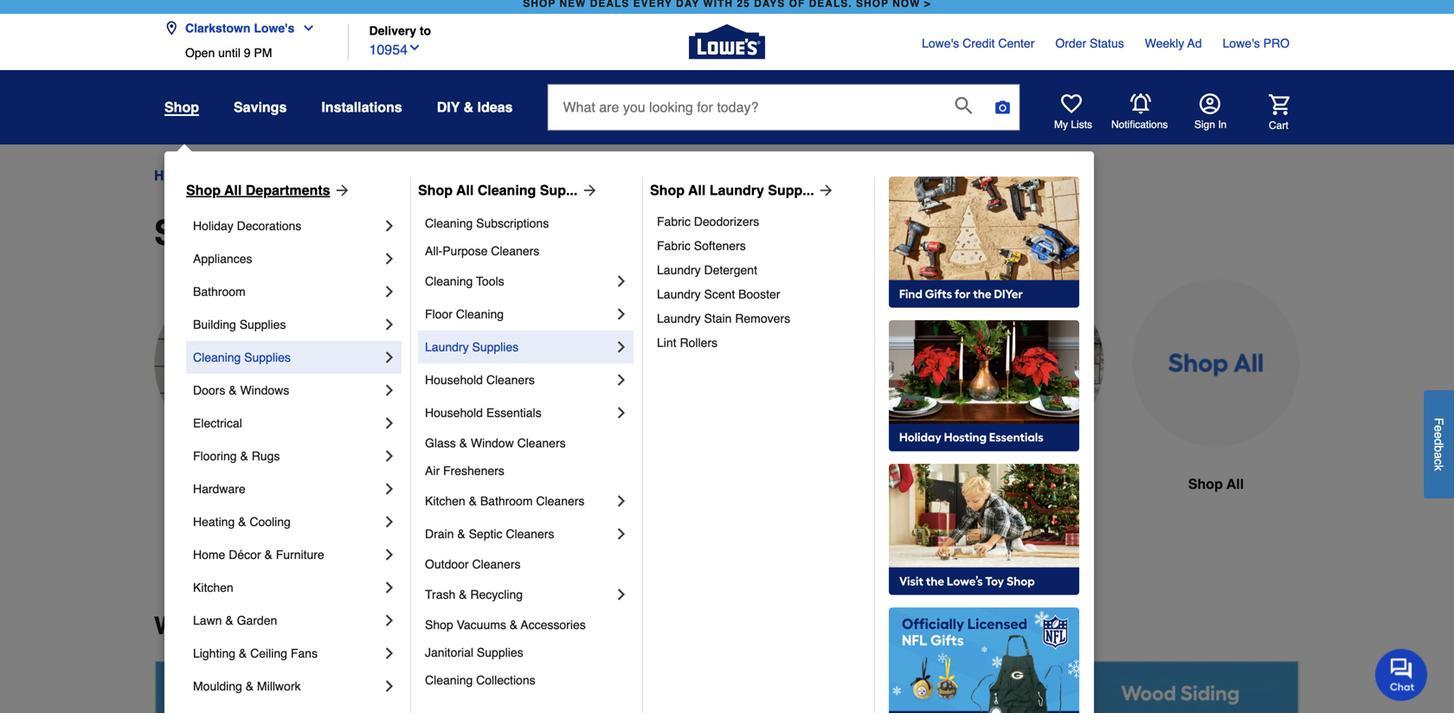 Task type: locate. For each thing, give the bounding box(es) containing it.
household inside household cleaners "link"
[[425, 373, 483, 387]]

my lists
[[1055, 119, 1093, 131]]

chevron right image for laundry supplies
[[613, 339, 630, 356]]

all for cleaning
[[456, 182, 474, 198]]

shop
[[164, 99, 199, 115], [1189, 476, 1223, 492], [425, 618, 453, 632]]

f e e d b a c k button
[[1424, 390, 1455, 499]]

kitchen for kitchen & bathroom cleaners
[[425, 494, 466, 508]]

shop for shop all laundry supp...
[[650, 182, 685, 198]]

siding & stone veneer link
[[340, 165, 479, 186]]

diy & ideas
[[437, 99, 513, 115]]

glass
[[425, 436, 456, 450]]

& for moulding & millwork link
[[246, 680, 254, 693]]

e up the d
[[1432, 425, 1446, 432]]

2 horizontal spatial shop
[[650, 182, 685, 198]]

shop all. image
[[1132, 280, 1300, 447]]

1 shop from the left
[[186, 182, 221, 198]]

credit
[[963, 36, 995, 50]]

siding & stone veneer down departments on the left top of the page
[[154, 213, 524, 253]]

cleaning
[[478, 182, 536, 198], [425, 216, 473, 230], [425, 274, 473, 288], [456, 307, 504, 321], [193, 351, 241, 364], [425, 674, 473, 687]]

1 fabric from the top
[[657, 215, 691, 229]]

floor cleaning
[[425, 307, 504, 321]]

siding & stone veneer down diy on the top of page
[[340, 168, 479, 184]]

chevron right image for flooring & rugs
[[381, 448, 398, 465]]

household for household cleaners
[[425, 373, 483, 387]]

0 horizontal spatial shop
[[164, 99, 199, 115]]

chevron right image for lighting & ceiling fans
[[381, 645, 398, 662]]

d
[[1432, 439, 1446, 445]]

all-purpose cleaners link
[[425, 237, 630, 265]]

cleaning subscriptions link
[[425, 210, 630, 237]]

kitchen inside kitchen 'link'
[[193, 581, 234, 595]]

chevron right image for cleaning tools
[[613, 273, 630, 290]]

clarkstown
[[185, 21, 251, 35]]

supplies down shop vacuums & accessories
[[477, 646, 523, 660]]

lowe's up pm
[[254, 21, 295, 35]]

1 horizontal spatial bathroom
[[480, 494, 533, 508]]

chevron right image for kitchen & bathroom cleaners
[[613, 493, 630, 510]]

& down departments on the left top of the page
[[270, 213, 295, 253]]

laundry down laundry detergent
[[657, 287, 701, 301]]

arrow right image inside shop all laundry supp... link
[[814, 182, 835, 199]]

1 vertical spatial household
[[425, 406, 483, 420]]

arrow right image for shop all laundry supp...
[[814, 182, 835, 199]]

& right 'décor' on the bottom of the page
[[264, 548, 273, 562]]

2 arrow right image from the left
[[578, 182, 599, 199]]

0 horizontal spatial lowe's
[[254, 21, 295, 35]]

fabric up fabric softeners
[[657, 215, 691, 229]]

composite/engineered wood siding
[[554, 476, 705, 513]]

chevron right image for kitchen
[[381, 579, 398, 597]]

shop for shop all cleaning sup...
[[418, 182, 453, 198]]

lowe's
[[254, 21, 295, 35], [922, 36, 959, 50], [1223, 36, 1260, 50]]

find gifts for the diyer. image
[[889, 177, 1080, 308]]

chevron right image
[[613, 273, 630, 290], [381, 316, 398, 333], [613, 339, 630, 356], [613, 371, 630, 389], [613, 404, 630, 422], [381, 415, 398, 432], [381, 481, 398, 498], [613, 493, 630, 510], [381, 546, 398, 564], [381, 612, 398, 629], [381, 678, 398, 695]]

chevron right image for hardware
[[381, 481, 398, 498]]

laundry supplies
[[425, 340, 519, 354]]

& left ceiling on the bottom of page
[[239, 647, 247, 661]]

1 vertical spatial building supplies
[[193, 318, 286, 332]]

0 horizontal spatial home
[[154, 168, 193, 184]]

ideas
[[478, 99, 513, 115]]

None search field
[[548, 84, 1020, 147]]

lawn & garden link
[[193, 604, 381, 637]]

window
[[471, 436, 514, 450]]

chevron right image for moulding & millwork
[[381, 678, 398, 695]]

cleaners
[[491, 244, 540, 258], [486, 373, 535, 387], [517, 436, 566, 450], [536, 494, 585, 508], [506, 527, 554, 541], [472, 558, 521, 571]]

2 fabric from the top
[[657, 239, 691, 253]]

appliances
[[193, 252, 252, 266]]

shop up the all-
[[418, 182, 453, 198]]

household cleaners link
[[425, 364, 613, 397]]

1 horizontal spatial shop
[[425, 618, 453, 632]]

1 horizontal spatial shop
[[418, 182, 453, 198]]

home for home décor & furniture
[[193, 548, 225, 562]]

heating & cooling link
[[193, 506, 381, 539]]

chevron right image for appliances
[[381, 250, 398, 268]]

& left cooling
[[238, 515, 246, 529]]

siding down home link on the left of page
[[154, 213, 260, 253]]

cleaning down janitorial
[[425, 674, 473, 687]]

1 household from the top
[[425, 373, 483, 387]]

cleaners up air fresheners link
[[517, 436, 566, 450]]

supplies up household cleaners
[[472, 340, 519, 354]]

arrow right image inside shop all cleaning sup... link
[[578, 182, 599, 199]]

cleaning down the all-
[[425, 274, 473, 288]]

building supplies link up decorations
[[208, 165, 325, 186]]

a chart comparing different siding types. image
[[154, 661, 1300, 713]]

1 horizontal spatial kitchen
[[425, 494, 466, 508]]

shop all laundry supp... link
[[650, 180, 835, 201]]

1 vertical spatial home
[[193, 548, 225, 562]]

& right glass
[[459, 436, 468, 450]]

arrow right image inside shop all departments link
[[330, 182, 351, 199]]

sign in
[[1195, 119, 1227, 131]]

chevron right image
[[381, 217, 398, 235], [381, 250, 398, 268], [381, 283, 398, 300], [613, 306, 630, 323], [381, 349, 398, 366], [381, 382, 398, 399], [381, 448, 398, 465], [381, 513, 398, 531], [613, 526, 630, 543], [381, 579, 398, 597], [613, 586, 630, 603], [381, 645, 398, 662]]

laundry down floor
[[425, 340, 469, 354]]

septic
[[469, 527, 503, 541]]

flooring & rugs link
[[193, 440, 381, 473]]

booster
[[739, 287, 780, 301]]

e up b
[[1432, 432, 1446, 439]]

bathroom up the drain & septic cleaners link
[[480, 494, 533, 508]]

lowe's for lowe's credit center
[[922, 36, 959, 50]]

brown composite siding. image
[[545, 280, 713, 447]]

building supplies up decorations
[[208, 168, 325, 184]]

kitchen down fiber cement siding
[[425, 494, 466, 508]]

laundry down fabric softeners
[[657, 263, 701, 277]]

2 horizontal spatial arrow right image
[[814, 182, 835, 199]]

shop
[[186, 182, 221, 198], [418, 182, 453, 198], [650, 182, 685, 198]]

lowe's home improvement lists image
[[1061, 94, 1082, 114]]

1 vertical spatial kitchen
[[193, 581, 234, 595]]

air
[[425, 464, 440, 478]]

cleaners down subscriptions
[[491, 244, 540, 258]]

supplies for laundry supplies link
[[472, 340, 519, 354]]

1 vertical spatial siding & stone veneer
[[154, 213, 524, 253]]

arrow right image
[[330, 182, 351, 199], [578, 182, 599, 199], [814, 182, 835, 199]]

cleaning up the all-
[[425, 216, 473, 230]]

siding
[[340, 168, 378, 184], [154, 213, 260, 253], [235, 476, 278, 492], [459, 476, 501, 492], [629, 497, 672, 513]]

& inside button
[[464, 99, 474, 115]]

& for the trash & recycling link
[[459, 588, 467, 602]]

1 vertical spatial shop
[[1189, 476, 1223, 492]]

household down the laundry supplies
[[425, 373, 483, 387]]

& right trash
[[459, 588, 467, 602]]

cleaning tools link
[[425, 265, 613, 298]]

cleaners inside "link"
[[491, 244, 540, 258]]

& right the doors
[[229, 384, 237, 397]]

ad
[[1188, 36, 1202, 50]]

shop all departments
[[186, 182, 330, 198]]

& right lawn
[[225, 614, 234, 628]]

lint
[[657, 336, 677, 350]]

janitorial supplies
[[425, 646, 523, 660]]

cleaning collections link
[[425, 667, 630, 694]]

0 horizontal spatial kitchen
[[193, 581, 234, 595]]

cleaners up recycling
[[472, 558, 521, 571]]

& down fresheners
[[469, 494, 477, 508]]

décor
[[229, 548, 261, 562]]

you?
[[430, 613, 488, 640]]

laundry stain removers link
[[657, 306, 862, 331]]

2 vertical spatial stone
[[977, 476, 1015, 492]]

arrow right image up holiday decorations link
[[330, 182, 351, 199]]

0 vertical spatial home
[[154, 168, 193, 184]]

10954
[[369, 42, 408, 58]]

3 shop from the left
[[650, 182, 685, 198]]

1 horizontal spatial arrow right image
[[578, 182, 599, 199]]

rollers
[[680, 336, 718, 350]]

& right diy on the top of page
[[464, 99, 474, 115]]

0 horizontal spatial shop
[[186, 182, 221, 198]]

arrow right image up "fabric deodorizers" link in the top of the page
[[814, 182, 835, 199]]

fabric for fabric softeners
[[657, 239, 691, 253]]

0 horizontal spatial bathroom
[[193, 285, 246, 299]]

laundry up the 'lint rollers'
[[657, 312, 701, 326]]

home inside the home décor & furniture link
[[193, 548, 225, 562]]

building supplies for bottom building supplies link
[[193, 318, 286, 332]]

2 horizontal spatial shop
[[1189, 476, 1223, 492]]

cleaning tools
[[425, 274, 504, 288]]

vacuums
[[457, 618, 506, 632]]

siding down composite/engineered at left
[[629, 497, 672, 513]]

drain & septic cleaners
[[425, 527, 554, 541]]

electrical link
[[193, 407, 381, 440]]

siding up kitchen & bathroom cleaners
[[459, 476, 501, 492]]

search image
[[955, 97, 973, 114]]

0 vertical spatial shop
[[164, 99, 199, 115]]

2 household from the top
[[425, 406, 483, 420]]

home down "heating"
[[193, 548, 225, 562]]

supplies up windows
[[244, 351, 291, 364]]

millwork
[[257, 680, 301, 693]]

lawn
[[193, 614, 222, 628]]

home down shop button
[[154, 168, 193, 184]]

laundry for laundry supplies
[[425, 340, 469, 354]]

siding down rugs
[[235, 476, 278, 492]]

open until 9 pm
[[185, 46, 272, 60]]

& for lighting & ceiling fans link
[[239, 647, 247, 661]]

camera image
[[994, 99, 1012, 116]]

purpose
[[443, 244, 488, 258]]

heating
[[193, 515, 235, 529]]

laundry for laundry scent booster
[[657, 287, 701, 301]]

cleaning for collections
[[425, 674, 473, 687]]

& left millwork
[[246, 680, 254, 693]]

0 vertical spatial bathroom
[[193, 285, 246, 299]]

Search Query text field
[[548, 85, 942, 130]]

my
[[1055, 119, 1068, 131]]

supplies for janitorial supplies link
[[477, 646, 523, 660]]

accessories
[[521, 618, 586, 632]]

laundry for laundry detergent
[[657, 263, 701, 277]]

fresheners
[[443, 464, 505, 478]]

supplies up "cleaning supplies"
[[240, 318, 286, 332]]

weekly ad link
[[1145, 35, 1202, 52]]

household up glass
[[425, 406, 483, 420]]

lint rollers link
[[657, 331, 862, 355]]

0 vertical spatial building supplies
[[208, 168, 325, 184]]

lowe's home improvement account image
[[1200, 94, 1221, 114]]

lighting & ceiling fans link
[[193, 637, 381, 670]]

shop for shop
[[164, 99, 199, 115]]

holiday
[[193, 219, 233, 233]]

kitchen inside kitchen & bathroom cleaners link
[[425, 494, 466, 508]]

fabric up laundry detergent
[[657, 239, 691, 253]]

2 shop from the left
[[418, 182, 453, 198]]

cleaners up essentials
[[486, 373, 535, 387]]

lowe's left pro
[[1223, 36, 1260, 50]]

1 arrow right image from the left
[[330, 182, 351, 199]]

windows
[[240, 384, 289, 397]]

& down the trash & recycling link
[[510, 618, 518, 632]]

2 horizontal spatial lowe's
[[1223, 36, 1260, 50]]

cleaning up the doors
[[193, 351, 241, 364]]

diy
[[437, 99, 460, 115]]

& left rugs
[[240, 449, 248, 463]]

building supplies link up "cleaning supplies"
[[193, 308, 381, 341]]

fiber cement siding
[[366, 476, 501, 492]]

1 horizontal spatial home
[[193, 548, 225, 562]]

scent
[[704, 287, 735, 301]]

& right drain
[[457, 527, 466, 541]]

holiday hosting essentials. image
[[889, 320, 1080, 452]]

building up "cleaning supplies"
[[193, 318, 236, 332]]

shop inside 'link'
[[425, 618, 453, 632]]

visit the lowe's toy shop. image
[[889, 464, 1080, 596]]

kitchen up lawn
[[193, 581, 234, 595]]

& for doors & windows link
[[229, 384, 237, 397]]

cleaning supplies link
[[193, 341, 381, 374]]

shop up holiday at the top
[[186, 182, 221, 198]]

shop all cleaning sup...
[[418, 182, 578, 198]]

household inside household essentials link
[[425, 406, 483, 420]]

household
[[425, 373, 483, 387], [425, 406, 483, 420]]

3 arrow right image from the left
[[814, 182, 835, 199]]

cleaning collections
[[425, 674, 536, 687]]

chevron right image for household essentials
[[613, 404, 630, 422]]

bathroom
[[193, 285, 246, 299], [480, 494, 533, 508]]

kitchen & bathroom cleaners
[[425, 494, 585, 508]]

0 horizontal spatial arrow right image
[[330, 182, 351, 199]]

building up holiday decorations
[[208, 168, 263, 184]]

shop all link
[[1132, 280, 1300, 536]]

& down the installations button
[[382, 168, 391, 184]]

1 vertical spatial fabric
[[657, 239, 691, 253]]

0 vertical spatial fabric
[[657, 215, 691, 229]]

chevron right image for home décor & furniture
[[381, 546, 398, 564]]

0 vertical spatial kitchen
[[425, 494, 466, 508]]

chevron right image for electrical
[[381, 415, 398, 432]]

composite/engineered
[[554, 476, 705, 492]]

shop up fabric deodorizers
[[650, 182, 685, 198]]

lowe's left credit on the right top of the page
[[922, 36, 959, 50]]

siding down the installations button
[[340, 168, 378, 184]]

bathroom down 'appliances'
[[193, 285, 246, 299]]

& for diy & ideas button
[[464, 99, 474, 115]]

supplies
[[267, 168, 325, 184], [240, 318, 286, 332], [472, 340, 519, 354], [244, 351, 291, 364], [477, 646, 523, 660]]

shop vacuums & accessories link
[[425, 611, 630, 639]]

laundry inside 'link'
[[657, 312, 701, 326]]

siding inside siding & stone veneer link
[[340, 168, 378, 184]]

0 vertical spatial household
[[425, 373, 483, 387]]

moulding
[[193, 680, 242, 693]]

building supplies up "cleaning supplies"
[[193, 318, 286, 332]]

0 vertical spatial building
[[208, 168, 263, 184]]

chevron right image for bathroom
[[381, 283, 398, 300]]

lowe's credit center
[[922, 36, 1035, 50]]

1 horizontal spatial lowe's
[[922, 36, 959, 50]]

departments
[[246, 182, 330, 198]]

2 vertical spatial shop
[[425, 618, 453, 632]]

& for the drain & septic cleaners link
[[457, 527, 466, 541]]

supplies for cleaning supplies link
[[244, 351, 291, 364]]

janitorial supplies link
[[425, 639, 630, 667]]

arrow right image up cleaning subscriptions link
[[578, 182, 599, 199]]

supplies up holiday decorations link
[[267, 168, 325, 184]]



Task type: describe. For each thing, give the bounding box(es) containing it.
which type is right for you?
[[154, 613, 488, 640]]

shop for shop all departments
[[186, 182, 221, 198]]

household essentials link
[[425, 397, 613, 429]]

chevron right image for cleaning supplies
[[381, 349, 398, 366]]

kitchen for kitchen
[[193, 581, 234, 595]]

laundry up "deodorizers"
[[710, 182, 764, 198]]

chevron right image for doors & windows
[[381, 382, 398, 399]]

1 vertical spatial veneer
[[410, 213, 524, 253]]

subscriptions
[[476, 216, 549, 230]]

laundry detergent link
[[657, 258, 862, 282]]

cleaning for supplies
[[193, 351, 241, 364]]

fabric for fabric deodorizers
[[657, 215, 691, 229]]

a section of gray stone veneer. image
[[937, 280, 1105, 447]]

1 vertical spatial stone
[[304, 213, 400, 253]]

lowe's for lowe's pro
[[1223, 36, 1260, 50]]

location image
[[164, 21, 178, 35]]

arrow right image for shop all cleaning sup...
[[578, 182, 599, 199]]

& inside 'link'
[[510, 618, 518, 632]]

glass & window cleaners link
[[425, 429, 630, 457]]

2 e from the top
[[1432, 432, 1446, 439]]

sup...
[[540, 182, 578, 198]]

gray fiber cement siding. image
[[350, 280, 518, 448]]

household for household essentials
[[425, 406, 483, 420]]

chevron down image
[[408, 41, 422, 55]]

tan vinyl siding. image
[[154, 280, 322, 447]]

1 e from the top
[[1432, 425, 1446, 432]]

laundry supplies link
[[425, 331, 613, 364]]

notifications
[[1112, 119, 1168, 131]]

in
[[1218, 119, 1227, 131]]

fabric softeners
[[657, 239, 746, 253]]

order status
[[1056, 36, 1124, 50]]

& for siding & stone veneer link
[[382, 168, 391, 184]]

chevron right image for floor cleaning
[[613, 306, 630, 323]]

delivery
[[369, 24, 416, 38]]

clarkstown lowe's button
[[164, 11, 322, 46]]

all-purpose cleaners
[[425, 244, 540, 258]]

& for flooring & rugs link
[[240, 449, 248, 463]]

cleaning for tools
[[425, 274, 473, 288]]

sign
[[1195, 119, 1216, 131]]

arrow right image for shop all departments
[[330, 182, 351, 199]]

lawn & garden
[[193, 614, 277, 628]]

vinyl siding
[[199, 476, 278, 492]]

wood
[[587, 497, 625, 513]]

installations button
[[322, 92, 402, 123]]

moulding & millwork
[[193, 680, 301, 693]]

chevron right image for drain & septic cleaners
[[613, 526, 630, 543]]

cart button
[[1245, 94, 1290, 132]]

chat invite button image
[[1376, 649, 1429, 701]]

shop button
[[164, 99, 199, 116]]

lowe's home improvement cart image
[[1269, 94, 1290, 115]]

garden
[[237, 614, 277, 628]]

weekly ad
[[1145, 36, 1202, 50]]

which
[[154, 613, 227, 640]]

f
[[1432, 418, 1446, 425]]

home for home
[[154, 168, 193, 184]]

right
[[322, 613, 384, 640]]

0 vertical spatial siding & stone veneer
[[340, 168, 479, 184]]

air fresheners link
[[425, 457, 630, 485]]

0 vertical spatial veneer
[[435, 168, 479, 184]]

cleaning for subscriptions
[[425, 216, 473, 230]]

chevron right image for household cleaners
[[613, 371, 630, 389]]

fabric softeners link
[[657, 234, 862, 258]]

chevron right image for lawn & garden
[[381, 612, 398, 629]]

laundry for laundry stain removers
[[657, 312, 701, 326]]

chevron right image for holiday decorations
[[381, 217, 398, 235]]

fabric deodorizers
[[657, 215, 760, 229]]

my lists link
[[1055, 94, 1093, 132]]

detergent
[[704, 263, 758, 277]]

cleaning subscriptions
[[425, 216, 549, 230]]

shop all cleaning sup... link
[[418, 180, 599, 201]]

fans
[[291, 647, 318, 661]]

cleaning up subscriptions
[[478, 182, 536, 198]]

natural wood siding. image
[[741, 280, 909, 447]]

diy & ideas button
[[437, 92, 513, 123]]

deodorizers
[[694, 215, 760, 229]]

& for lawn & garden link
[[225, 614, 234, 628]]

clarkstown lowe's
[[185, 21, 295, 35]]

cleaners up outdoor cleaners "link"
[[506, 527, 554, 541]]

vinyl
[[199, 476, 231, 492]]

& for the glass & window cleaners link
[[459, 436, 468, 450]]

recycling
[[470, 588, 523, 602]]

chevron down image
[[295, 21, 315, 35]]

installations
[[322, 99, 402, 115]]

siding inside fiber cement siding link
[[459, 476, 501, 492]]

0 vertical spatial building supplies link
[[208, 165, 325, 186]]

pm
[[254, 46, 272, 60]]

fabric deodorizers link
[[657, 210, 862, 234]]

outdoor cleaners link
[[425, 551, 630, 578]]

1 vertical spatial building supplies link
[[193, 308, 381, 341]]

sign in button
[[1195, 94, 1227, 132]]

k
[[1432, 465, 1446, 471]]

lists
[[1071, 119, 1093, 131]]

all for departments
[[224, 182, 242, 198]]

laundry stain removers
[[657, 312, 791, 326]]

& for heating & cooling link
[[238, 515, 246, 529]]

siding inside vinyl siding link
[[235, 476, 278, 492]]

0 vertical spatial stone
[[395, 168, 432, 184]]

siding inside composite/engineered wood siding
[[629, 497, 672, 513]]

stone veneer
[[977, 476, 1065, 492]]

shop all laundry supp...
[[650, 182, 814, 198]]

holiday decorations link
[[193, 210, 381, 242]]

softeners
[[694, 239, 746, 253]]

shop for shop vacuums & accessories
[[425, 618, 453, 632]]

cleaners down air fresheners link
[[536, 494, 585, 508]]

open
[[185, 46, 215, 60]]

savings
[[234, 99, 287, 115]]

officially licensed n f l gifts. shop now. image
[[889, 608, 1080, 713]]

supp...
[[768, 182, 814, 198]]

2 vertical spatial veneer
[[1019, 476, 1065, 492]]

a
[[1432, 452, 1446, 459]]

& for kitchen & bathroom cleaners link
[[469, 494, 477, 508]]

trash & recycling link
[[425, 578, 613, 611]]

building supplies for top building supplies link
[[208, 168, 325, 184]]

until
[[218, 46, 241, 60]]

chevron right image for trash & recycling
[[613, 586, 630, 603]]

laundry scent booster
[[657, 287, 780, 301]]

kitchen & bathroom cleaners link
[[425, 485, 613, 518]]

chevron right image for building supplies
[[381, 316, 398, 333]]

stone veneer link
[[937, 280, 1105, 536]]

shop for shop all
[[1189, 476, 1223, 492]]

all-
[[425, 244, 443, 258]]

doors & windows link
[[193, 374, 381, 407]]

outdoor cleaners
[[425, 558, 521, 571]]

lowe's home improvement notification center image
[[1131, 94, 1151, 114]]

1 vertical spatial building
[[193, 318, 236, 332]]

cleaning up the laundry supplies
[[456, 307, 504, 321]]

lowe's inside button
[[254, 21, 295, 35]]

heating & cooling
[[193, 515, 291, 529]]

f e e d b a c k
[[1432, 418, 1446, 471]]

collections
[[476, 674, 536, 687]]

floor cleaning link
[[425, 298, 613, 331]]

lowe's home improvement logo image
[[689, 4, 765, 80]]

1 vertical spatial bathroom
[[480, 494, 533, 508]]

drain & septic cleaners link
[[425, 518, 613, 551]]

hardware link
[[193, 473, 381, 506]]

appliances link
[[193, 242, 381, 275]]

chevron right image for heating & cooling
[[381, 513, 398, 531]]

removers
[[735, 312, 791, 326]]

all for laundry
[[688, 182, 706, 198]]

lint rollers
[[657, 336, 718, 350]]

lowe's pro link
[[1223, 35, 1290, 52]]



Task type: vqa. For each thing, say whether or not it's contained in the screenshot.
notifications
yes



